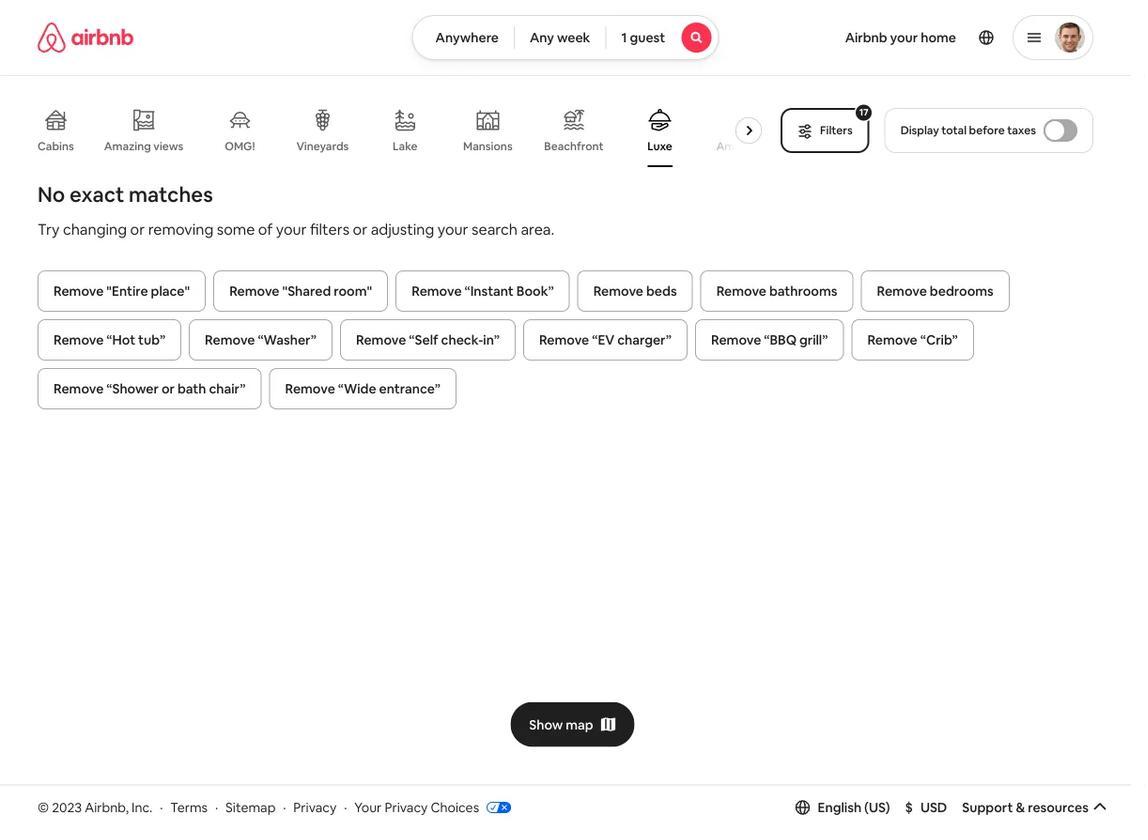 Task type: vqa. For each thing, say whether or not it's contained in the screenshot.
the Basketball on the bottom
no



Task type: locate. For each thing, give the bounding box(es) containing it.
remove for remove "bbq grill"
[[711, 332, 761, 349]]

try
[[38, 219, 60, 239]]

room"
[[334, 283, 372, 300]]

your left home
[[890, 29, 918, 46]]

display total before taxes button
[[885, 108, 1094, 153]]

remove "washer"
[[205, 332, 317, 349]]

remove left "wide
[[285, 380, 335, 397]]

None search field
[[412, 15, 719, 60]]

"self
[[409, 332, 438, 349]]

remove left "hot
[[54, 332, 104, 349]]

filters
[[820, 123, 853, 138]]

4 · from the left
[[344, 799, 347, 816]]

taxes
[[1007, 123, 1036, 138]]

amazing pools
[[716, 139, 795, 154]]

remove "entire place" link
[[38, 271, 206, 312]]

or for chair"
[[161, 380, 175, 397]]

remove left '"crib"'
[[867, 332, 918, 349]]

remove "ev charger" link
[[523, 319, 688, 361]]

amazing for amazing views
[[104, 139, 151, 153]]

remove bedrooms
[[877, 283, 994, 300]]

"ev
[[592, 332, 615, 349]]

remove "instant book" link
[[396, 271, 570, 312]]

before
[[969, 123, 1005, 138]]

charger"
[[617, 332, 672, 349]]

remove "shared room" link
[[213, 271, 388, 312]]

remove left "ev
[[539, 332, 589, 349]]

·
[[160, 799, 163, 816], [215, 799, 218, 816], [283, 799, 286, 816], [344, 799, 347, 816]]

remove up chair"
[[205, 332, 255, 349]]

0 horizontal spatial amazing
[[104, 139, 151, 153]]

3 · from the left
[[283, 799, 286, 816]]

views
[[153, 139, 184, 153]]

remove "self check-in"
[[356, 332, 500, 349]]

remove "shower or bath chair"
[[54, 380, 246, 397]]

"bbq
[[764, 332, 797, 349]]

1 horizontal spatial or
[[161, 380, 175, 397]]

your
[[890, 29, 918, 46], [276, 219, 307, 239], [438, 219, 468, 239]]

remove up remove "bbq grill" 'link'
[[716, 283, 767, 300]]

"crib"
[[920, 332, 958, 349]]

remove left "entire
[[54, 283, 104, 300]]

or right the filters at the top of page
[[353, 219, 367, 239]]

1 · from the left
[[160, 799, 163, 816]]

none search field containing anywhere
[[412, 15, 719, 60]]

guest
[[630, 29, 665, 46]]

· right terms link
[[215, 799, 218, 816]]

0 horizontal spatial privacy
[[293, 799, 337, 816]]

english (us)
[[818, 799, 890, 816]]

remove "wide entrance"
[[285, 380, 441, 397]]

your left search
[[438, 219, 468, 239]]

amazing left pools
[[716, 139, 763, 154]]

or
[[130, 219, 145, 239], [353, 219, 367, 239], [161, 380, 175, 397]]

0 horizontal spatial your
[[276, 219, 307, 239]]

privacy left your
[[293, 799, 337, 816]]

1 horizontal spatial amazing
[[716, 139, 763, 154]]

any week button
[[514, 15, 606, 60]]

bath
[[177, 380, 206, 397]]

remove bathrooms
[[716, 283, 838, 300]]

remove for remove "instant book"
[[412, 283, 462, 300]]

remove
[[54, 283, 104, 300], [229, 283, 279, 300], [412, 283, 462, 300], [593, 283, 643, 300], [716, 283, 767, 300], [877, 283, 927, 300], [54, 332, 104, 349], [205, 332, 255, 349], [356, 332, 406, 349], [539, 332, 589, 349], [711, 332, 761, 349], [867, 332, 918, 349], [54, 380, 104, 397], [285, 380, 335, 397]]

your right of
[[276, 219, 307, 239]]

2023
[[52, 799, 82, 816]]

remove left "shower
[[54, 380, 104, 397]]

amazing left views
[[104, 139, 151, 153]]

display
[[901, 123, 939, 138]]

week
[[557, 29, 590, 46]]

mansions
[[463, 139, 513, 154]]

remove up the remove "washer" link
[[229, 283, 279, 300]]

show map button
[[510, 702, 635, 747]]

· left your
[[344, 799, 347, 816]]

©
[[38, 799, 49, 816]]

or down no exact matches
[[130, 219, 145, 239]]

remove left 'beds'
[[593, 283, 643, 300]]

airbnb your home
[[845, 29, 956, 46]]

book"
[[517, 283, 554, 300]]

"shared
[[282, 283, 331, 300]]

airbnb,
[[85, 799, 129, 816]]

remove left "self
[[356, 332, 406, 349]]

remove for remove "shared room"
[[229, 283, 279, 300]]

remove for remove "hot tub"
[[54, 332, 104, 349]]

choices
[[431, 799, 479, 816]]

amazing for amazing pools
[[716, 139, 763, 154]]

"entire
[[106, 283, 148, 300]]

english (us) button
[[795, 799, 890, 816]]

support
[[962, 799, 1013, 816]]

privacy
[[293, 799, 337, 816], [385, 799, 428, 816]]

adjusting
[[371, 219, 434, 239]]

remove bedrooms link
[[861, 271, 1010, 312]]

anywhere button
[[412, 15, 515, 60]]

0 horizontal spatial or
[[130, 219, 145, 239]]

remove left "bbq
[[711, 332, 761, 349]]

1 horizontal spatial your
[[438, 219, 468, 239]]

remove for remove "wide entrance"
[[285, 380, 335, 397]]

filters
[[310, 219, 350, 239]]

amazing
[[104, 139, 151, 153], [716, 139, 763, 154]]

privacy link
[[293, 799, 337, 816]]

remove "self check-in" link
[[340, 319, 516, 361]]

remove up remove "self check-in"
[[412, 283, 462, 300]]

sitemap link
[[226, 799, 276, 816]]

privacy right your
[[385, 799, 428, 816]]

terms link
[[170, 799, 208, 816]]

entrance"
[[379, 380, 441, 397]]

· left privacy link
[[283, 799, 286, 816]]

remove for remove "crib"
[[867, 332, 918, 349]]

remove "bbq grill" link
[[695, 319, 844, 361]]

remove beds link
[[577, 271, 693, 312]]

remove "hot tub" link
[[38, 319, 181, 361]]

"wide
[[338, 380, 376, 397]]

remove up the remove "crib" on the right of page
[[877, 283, 927, 300]]

amazing views
[[104, 139, 184, 153]]

remove "ev charger"
[[539, 332, 672, 349]]

remove bathrooms link
[[700, 271, 853, 312]]

· right inc. at left bottom
[[160, 799, 163, 816]]

place"
[[151, 283, 190, 300]]

group
[[38, 94, 795, 167]]

or left "bath"
[[161, 380, 175, 397]]

beds
[[646, 283, 677, 300]]

2 horizontal spatial your
[[890, 29, 918, 46]]

1 horizontal spatial privacy
[[385, 799, 428, 816]]

bedrooms
[[930, 283, 994, 300]]



Task type: describe. For each thing, give the bounding box(es) containing it.
total
[[942, 123, 967, 138]]

no
[[38, 181, 65, 208]]

(us)
[[864, 799, 890, 816]]

removing
[[148, 219, 214, 239]]

sitemap
[[226, 799, 276, 816]]

group containing amazing views
[[38, 94, 795, 167]]

show
[[529, 716, 563, 733]]

support & resources
[[962, 799, 1089, 816]]

airbnb your home link
[[834, 18, 968, 57]]

filters button
[[781, 108, 870, 153]]

remove "crib" link
[[852, 319, 974, 361]]

1
[[621, 29, 627, 46]]

your privacy choices link
[[354, 799, 511, 817]]

&
[[1016, 799, 1025, 816]]

or for some
[[130, 219, 145, 239]]

show map
[[529, 716, 593, 733]]

1 guest button
[[605, 15, 719, 60]]

bathrooms
[[769, 283, 838, 300]]

"washer"
[[258, 332, 317, 349]]

your inside profile element
[[890, 29, 918, 46]]

remove "instant book"
[[412, 283, 554, 300]]

some
[[217, 219, 255, 239]]

© 2023 airbnb, inc. ·
[[38, 799, 163, 816]]

no exact matches
[[38, 181, 213, 208]]

search
[[472, 219, 518, 239]]

any
[[530, 29, 554, 46]]

chair"
[[209, 380, 246, 397]]

2 horizontal spatial or
[[353, 219, 367, 239]]

remove for remove "washer"
[[205, 332, 255, 349]]

profile element
[[742, 0, 1094, 75]]

2 · from the left
[[215, 799, 218, 816]]

usd
[[921, 799, 947, 816]]

remove "hot tub"
[[54, 332, 165, 349]]

try changing or removing some of your filters or adjusting your search area.
[[38, 219, 555, 239]]

$ usd
[[905, 799, 947, 816]]

"shower
[[106, 380, 159, 397]]

remove for remove beds
[[593, 283, 643, 300]]

support & resources button
[[962, 799, 1108, 816]]

airbnb
[[845, 29, 887, 46]]

remove "shared room"
[[229, 283, 372, 300]]

grill"
[[799, 332, 828, 349]]

resources
[[1028, 799, 1089, 816]]

terms
[[170, 799, 208, 816]]

remove for remove bedrooms
[[877, 283, 927, 300]]

luxe
[[648, 139, 672, 154]]

remove for remove bathrooms
[[716, 283, 767, 300]]

english
[[818, 799, 862, 816]]

area.
[[521, 219, 555, 239]]

remove for remove "ev charger"
[[539, 332, 589, 349]]

your privacy choices
[[354, 799, 479, 816]]

changing
[[63, 219, 127, 239]]

display total before taxes
[[901, 123, 1036, 138]]

remove "crib"
[[867, 332, 958, 349]]

check-
[[441, 332, 483, 349]]

your
[[354, 799, 382, 816]]

map
[[566, 716, 593, 733]]

remove for remove "self check-in"
[[356, 332, 406, 349]]

tub"
[[138, 332, 165, 349]]

1 privacy from the left
[[293, 799, 337, 816]]

beachfront
[[544, 139, 604, 154]]

exact
[[70, 181, 124, 208]]

$
[[905, 799, 913, 816]]

matches
[[129, 181, 213, 208]]

1 guest
[[621, 29, 665, 46]]

remove "entire place"
[[54, 283, 190, 300]]

in"
[[483, 332, 500, 349]]

any week
[[530, 29, 590, 46]]

remove for remove "shower or bath chair"
[[54, 380, 104, 397]]

anywhere
[[436, 29, 499, 46]]

home
[[921, 29, 956, 46]]

terms · sitemap · privacy
[[170, 799, 337, 816]]

lake
[[393, 139, 418, 154]]

remove "bbq grill"
[[711, 332, 828, 349]]

remove for remove "entire place"
[[54, 283, 104, 300]]

remove "washer" link
[[189, 319, 333, 361]]

of
[[258, 219, 273, 239]]

2 privacy from the left
[[385, 799, 428, 816]]

vineyards
[[296, 139, 349, 154]]



